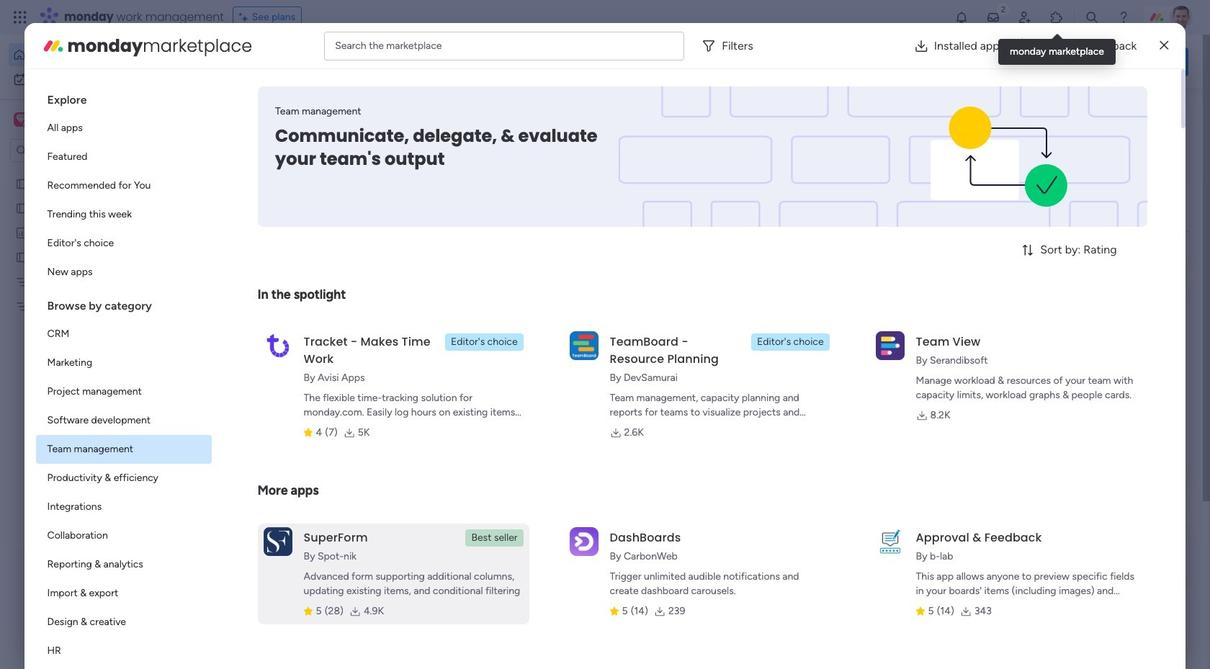 Task type: vqa. For each thing, say whether or not it's contained in the screenshot.
first Workspace image
yes



Task type: describe. For each thing, give the bounding box(es) containing it.
help image
[[1117, 10, 1131, 24]]

circle o image
[[994, 190, 1003, 201]]

1 public board image from the top
[[15, 176, 29, 190]]

terry turtle image
[[1170, 6, 1193, 29]]

0 horizontal spatial monday marketplace image
[[41, 34, 65, 57]]

quick search results list box
[[223, 135, 938, 502]]

select product image
[[13, 10, 27, 24]]

0 vertical spatial dapulse x slim image
[[1160, 37, 1169, 54]]

2 heading from the top
[[36, 287, 212, 320]]

templates image image
[[986, 290, 1176, 389]]

1 vertical spatial dapulse x slim image
[[1167, 104, 1184, 122]]

see plans image
[[239, 9, 252, 25]]

update feed image
[[986, 10, 1001, 24]]

public dashboard image
[[15, 225, 29, 239]]

1 heading from the top
[[36, 81, 212, 114]]

banner logo image
[[867, 86, 1130, 227]]

check circle image
[[994, 135, 1003, 146]]



Task type: locate. For each thing, give the bounding box(es) containing it.
search everything image
[[1085, 10, 1099, 24]]

Search in workspace field
[[30, 142, 120, 159]]

workspace image
[[16, 112, 26, 128]]

monday marketplace image
[[1050, 10, 1064, 24], [41, 34, 65, 57]]

workspace image
[[14, 112, 28, 128]]

option
[[9, 43, 175, 66], [9, 68, 175, 91], [36, 114, 212, 143], [36, 143, 212, 171], [0, 170, 184, 173], [36, 171, 212, 200], [36, 200, 212, 229], [36, 229, 212, 258], [36, 258, 212, 287], [36, 320, 212, 349], [36, 349, 212, 377], [36, 377, 212, 406], [36, 406, 212, 435], [36, 435, 212, 464], [36, 464, 212, 493], [36, 493, 212, 522], [36, 522, 212, 550], [36, 550, 212, 579], [36, 579, 212, 608], [36, 608, 212, 637], [36, 637, 212, 666]]

1 horizontal spatial monday marketplace image
[[1050, 10, 1064, 24]]

app logo image
[[263, 331, 292, 360], [570, 331, 598, 360], [876, 331, 905, 360], [263, 527, 292, 556], [570, 527, 598, 556], [876, 527, 905, 556]]

getting started element
[[973, 525, 1189, 583]]

1 vertical spatial heading
[[36, 287, 212, 320]]

0 vertical spatial public board image
[[15, 176, 29, 190]]

2 image
[[997, 1, 1010, 17]]

v2 bolt switch image
[[1097, 54, 1105, 70]]

2 public board image from the top
[[15, 201, 29, 215]]

workspace selection element
[[14, 111, 120, 130]]

v2 user feedback image
[[984, 53, 995, 70]]

terry turtle image
[[256, 592, 285, 621]]

1 vertical spatial public board image
[[15, 201, 29, 215]]

dapulse x slim image
[[1160, 37, 1169, 54], [1167, 104, 1184, 122]]

0 vertical spatial heading
[[36, 81, 212, 114]]

public board image
[[15, 250, 29, 264]]

list box
[[36, 81, 212, 669], [0, 168, 184, 513]]

0 vertical spatial monday marketplace image
[[1050, 10, 1064, 24]]

1 vertical spatial monday marketplace image
[[41, 34, 65, 57]]

public board image
[[15, 176, 29, 190], [15, 201, 29, 215]]

heading
[[36, 81, 212, 114], [36, 287, 212, 320]]

invite members image
[[1018, 10, 1032, 24]]

notifications image
[[955, 10, 969, 24]]



